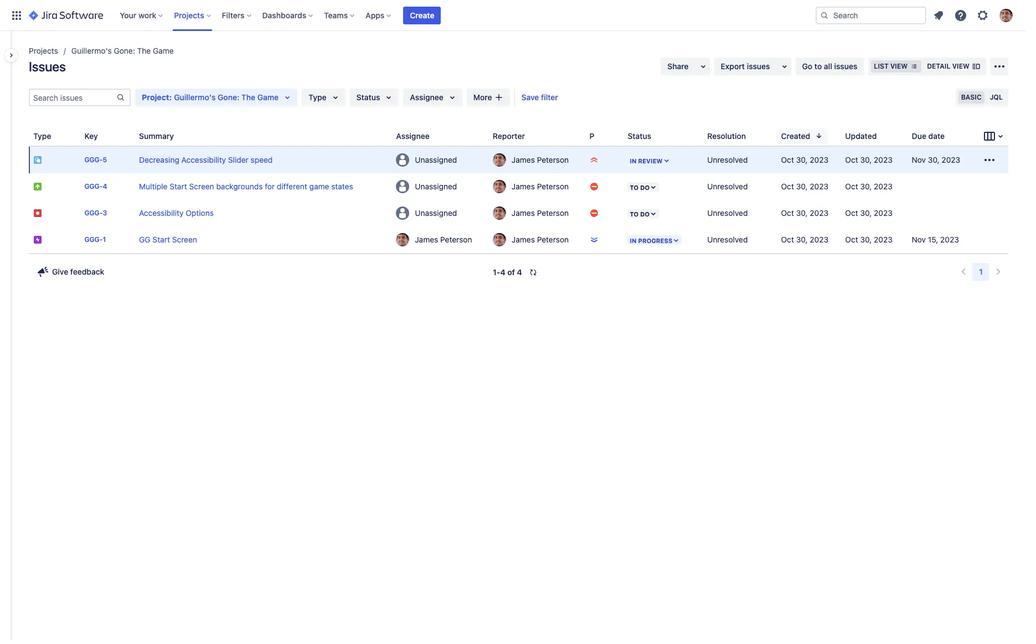 Task type: locate. For each thing, give the bounding box(es) containing it.
projects button
[[171, 6, 215, 24]]

nov down due
[[912, 155, 926, 165]]

give
[[52, 267, 68, 276]]

addicon image
[[494, 93, 503, 102]]

4 inside 'row'
[[103, 182, 107, 191]]

2 drag column image from the left
[[135, 129, 148, 143]]

save
[[522, 93, 539, 102]]

1 unresolved from the top
[[707, 155, 748, 165]]

30,
[[796, 155, 808, 165], [861, 155, 872, 165], [928, 155, 940, 165], [796, 182, 808, 191], [861, 182, 872, 191], [796, 208, 808, 218], [861, 208, 872, 218], [796, 235, 808, 244], [861, 235, 872, 244]]

1 vertical spatial accessibility
[[139, 208, 184, 218]]

0 horizontal spatial status
[[357, 93, 380, 102]]

1 vertical spatial 1
[[980, 267, 983, 276]]

2 nov from the top
[[912, 235, 926, 244]]

1 horizontal spatial projects
[[174, 10, 204, 20]]

drag column image up sub task icon
[[29, 129, 42, 143]]

screen down accessibility options link
[[172, 235, 197, 244]]

2 horizontal spatial 4
[[517, 268, 522, 277]]

5 drag column image from the left
[[703, 129, 716, 143]]

issues right the all
[[834, 61, 858, 71]]

filters
[[222, 10, 245, 20]]

0 vertical spatial status
[[357, 93, 380, 102]]

1 horizontal spatial status
[[628, 131, 652, 140]]

row containing decreasing accessibility slider speed
[[29, 147, 1009, 173]]

status right p "button"
[[628, 131, 652, 140]]

assignee button
[[403, 89, 462, 106]]

drag column image for resolution
[[703, 129, 716, 143]]

0 horizontal spatial 1
[[103, 236, 106, 244]]

detail view
[[927, 62, 970, 70]]

start right gg
[[153, 235, 170, 244]]

4 drag column image from the left
[[623, 129, 637, 143]]

screen for multiple
[[189, 182, 214, 191]]

go to all issues
[[802, 61, 858, 71]]

view for detail view
[[953, 62, 970, 70]]

open export issues dropdown image
[[778, 60, 791, 73]]

ggg- for multiple
[[84, 182, 103, 191]]

nov 15, 2023
[[912, 235, 959, 244]]

banner
[[0, 0, 1026, 31]]

ggg- down ggg-3 link
[[84, 236, 103, 244]]

7 drag column image from the left
[[841, 129, 854, 143]]

basic
[[961, 93, 982, 101]]

ggg-4
[[84, 182, 107, 191]]

list
[[874, 62, 889, 70]]

0 vertical spatial projects
[[174, 10, 204, 20]]

3 row from the top
[[29, 200, 1009, 227]]

0 vertical spatial assignee
[[410, 93, 444, 102]]

2 drag column image from the left
[[392, 129, 405, 143]]

issues
[[29, 59, 66, 74]]

drag column image
[[80, 129, 93, 143], [135, 129, 148, 143], [585, 129, 599, 143], [908, 129, 921, 143]]

drag column image left sort in ascending order image
[[703, 129, 716, 143]]

peterson for accessibility options
[[537, 208, 569, 218]]

3 ggg- from the top
[[84, 209, 103, 217]]

unresolved
[[707, 155, 748, 165], [707, 182, 748, 191], [707, 208, 748, 218], [707, 235, 748, 244]]

4 drag column image from the left
[[908, 129, 921, 143]]

unresolved for gg start screen
[[707, 235, 748, 244]]

1 horizontal spatial gone:
[[218, 93, 239, 102]]

0 horizontal spatial 4
[[103, 182, 107, 191]]

1 button
[[973, 263, 990, 281]]

1 vertical spatial type
[[33, 131, 51, 140]]

ggg-1 link
[[84, 236, 106, 244]]

game
[[309, 182, 329, 191]]

1 vertical spatial assignee
[[396, 131, 430, 140]]

nov 30, 2023
[[912, 155, 961, 165]]

lowest image
[[590, 235, 599, 244]]

ggg-3
[[84, 209, 107, 217]]

1 horizontal spatial type
[[309, 93, 327, 102]]

summary button
[[135, 128, 192, 144]]

row containing multiple start screen backgrounds for different game states
[[29, 173, 1009, 200]]

gone:
[[114, 46, 135, 55], [218, 93, 239, 102]]

unresolved for decreasing accessibility slider speed
[[707, 155, 748, 165]]

oct 30, 2023
[[781, 155, 829, 165], [845, 155, 893, 165], [781, 182, 829, 191], [845, 182, 893, 191], [781, 208, 829, 218], [845, 208, 893, 218], [781, 235, 829, 244], [845, 235, 893, 244]]

drag column image for key
[[80, 129, 93, 143]]

1 vertical spatial projects
[[29, 46, 58, 55]]

view
[[891, 62, 908, 70], [953, 62, 970, 70]]

1 unassigned from the top
[[415, 155, 457, 165]]

save filter
[[522, 93, 558, 102]]

4 up 3 at the left of page
[[103, 182, 107, 191]]

3 drag column image from the left
[[489, 129, 502, 143]]

ggg- up ggg-1 link
[[84, 209, 103, 217]]

highest image
[[590, 156, 599, 165]]

go
[[802, 61, 813, 71]]

1 drag column image from the left
[[80, 129, 93, 143]]

type inside button
[[33, 131, 51, 140]]

james
[[512, 155, 535, 165], [512, 182, 535, 191], [512, 208, 535, 218], [415, 235, 438, 244], [512, 235, 535, 244]]

1 horizontal spatial the
[[241, 93, 255, 102]]

0 horizontal spatial issues
[[747, 61, 770, 71]]

1 vertical spatial unassigned
[[415, 182, 457, 191]]

4 right of
[[517, 268, 522, 277]]

1 horizontal spatial 4
[[500, 268, 506, 277]]

view right list
[[891, 62, 908, 70]]

1 vertical spatial game
[[257, 93, 279, 102]]

projects right work
[[174, 10, 204, 20]]

0 vertical spatial 1
[[103, 236, 106, 244]]

row containing accessibility options
[[29, 200, 1009, 227]]

drag column image inside summary button
[[135, 129, 148, 143]]

drag column image inside type button
[[29, 129, 42, 143]]

0 horizontal spatial view
[[891, 62, 908, 70]]

0 horizontal spatial type
[[33, 131, 51, 140]]

drag column image for reporter
[[489, 129, 502, 143]]

start
[[170, 182, 187, 191], [153, 235, 170, 244]]

0 vertical spatial accessibility
[[181, 155, 226, 165]]

accessibility up the gg start screen 'link'
[[139, 208, 184, 218]]

decreasing accessibility slider speed link
[[139, 155, 273, 165]]

drag column image for updated
[[841, 129, 854, 143]]

detail
[[927, 62, 951, 70]]

ggg-5 link
[[84, 156, 107, 164]]

1-4 of 4
[[493, 268, 522, 277]]

james for accessibility options
[[512, 208, 535, 218]]

your work button
[[116, 6, 167, 24]]

guillermo's inside guillermo's gone: the game link
[[71, 46, 112, 55]]

accessibility
[[181, 155, 226, 165], [139, 208, 184, 218]]

the
[[137, 46, 151, 55], [241, 93, 255, 102]]

2 row from the top
[[29, 173, 1009, 200]]

drag column image for assignee
[[392, 129, 405, 143]]

unassigned
[[415, 155, 457, 165], [415, 182, 457, 191], [415, 208, 457, 218]]

updated
[[845, 131, 877, 140]]

status inside dropdown button
[[357, 93, 380, 102]]

filters button
[[219, 6, 256, 24]]

drag column image right p "button"
[[623, 129, 637, 143]]

0 vertical spatial start
[[170, 182, 187, 191]]

0 vertical spatial the
[[137, 46, 151, 55]]

1 horizontal spatial view
[[953, 62, 970, 70]]

drag column image down status dropdown button
[[392, 129, 405, 143]]

backgrounds
[[216, 182, 263, 191]]

drag column image inside reporter button
[[489, 129, 502, 143]]

improvement image
[[33, 182, 42, 191]]

ggg- down ggg-5
[[84, 182, 103, 191]]

save filter button
[[515, 89, 565, 106]]

projects up issues
[[29, 46, 58, 55]]

1 vertical spatial the
[[241, 93, 255, 102]]

issues inside button
[[747, 61, 770, 71]]

ggg- for accessibility
[[84, 209, 103, 217]]

ggg- for decreasing
[[84, 156, 103, 164]]

view right detail
[[953, 62, 970, 70]]

status inside button
[[628, 131, 652, 140]]

1 ggg- from the top
[[84, 156, 103, 164]]

drag column image up ggg-5 link
[[80, 129, 93, 143]]

drag column image left the date
[[908, 129, 921, 143]]

assignee
[[410, 93, 444, 102], [396, 131, 430, 140]]

1 vertical spatial status
[[628, 131, 652, 140]]

type button
[[29, 128, 69, 144]]

drag column image
[[29, 129, 42, 143], [392, 129, 405, 143], [489, 129, 502, 143], [623, 129, 637, 143], [703, 129, 716, 143], [777, 129, 790, 143], [841, 129, 854, 143]]

1 vertical spatial screen
[[172, 235, 197, 244]]

3 unassigned from the top
[[415, 208, 457, 218]]

0 vertical spatial guillermo's
[[71, 46, 112, 55]]

projects
[[174, 10, 204, 20], [29, 46, 58, 55]]

1
[[103, 236, 106, 244], [980, 267, 983, 276]]

to
[[815, 61, 822, 71]]

row containing gg start screen
[[29, 227, 1009, 253]]

row
[[29, 147, 1009, 173], [29, 173, 1009, 200], [29, 200, 1009, 227], [29, 227, 1009, 253]]

give feedback
[[52, 267, 104, 276]]

Search field
[[816, 6, 927, 24]]

issues right export
[[747, 61, 770, 71]]

issue operations menu image
[[983, 153, 996, 167]]

type
[[309, 93, 327, 102], [33, 131, 51, 140]]

nov left 15,
[[912, 235, 926, 244]]

drag column image inside assignee button
[[392, 129, 405, 143]]

type button
[[302, 89, 345, 106]]

0 horizontal spatial guillermo's
[[71, 46, 112, 55]]

Search issues text field
[[30, 90, 116, 105]]

in review - change status image
[[663, 157, 670, 164]]

sidebar navigation image
[[0, 44, 24, 66]]

0 vertical spatial nov
[[912, 155, 926, 165]]

start right multiple
[[170, 182, 187, 191]]

drag column image inside status button
[[623, 129, 637, 143]]

ggg- down key button
[[84, 156, 103, 164]]

1 drag column image from the left
[[29, 129, 42, 143]]

drag column image right sort in ascending order image
[[777, 129, 790, 143]]

3 drag column image from the left
[[585, 129, 599, 143]]

2 unassigned from the top
[[415, 182, 457, 191]]

peterson for decreasing accessibility slider speed
[[537, 155, 569, 165]]

4 ggg- from the top
[[84, 236, 103, 244]]

1 row from the top
[[29, 147, 1009, 173]]

2 view from the left
[[953, 62, 970, 70]]

screen
[[189, 182, 214, 191], [172, 235, 197, 244]]

more button
[[467, 89, 510, 106]]

key
[[84, 131, 98, 140]]

6 drag column image from the left
[[777, 129, 790, 143]]

screen up options
[[189, 182, 214, 191]]

5
[[103, 156, 107, 164]]

1 vertical spatial guillermo's
[[174, 93, 216, 102]]

1 nov from the top
[[912, 155, 926, 165]]

nov
[[912, 155, 926, 165], [912, 235, 926, 244]]

go to all issues link
[[796, 58, 864, 75]]

your
[[120, 10, 136, 20]]

apps
[[366, 10, 385, 20]]

status right type dropdown button
[[357, 93, 380, 102]]

guillermo's gone: the game link
[[71, 44, 174, 58]]

4 for ggg-
[[103, 182, 107, 191]]

decreasing
[[139, 155, 179, 165]]

1 vertical spatial start
[[153, 235, 170, 244]]

4 unresolved from the top
[[707, 235, 748, 244]]

1 vertical spatial nov
[[912, 235, 926, 244]]

0 horizontal spatial game
[[153, 46, 174, 55]]

drag column image inside key button
[[80, 129, 93, 143]]

0 vertical spatial type
[[309, 93, 327, 102]]

drag column image right sorted in descending order image
[[841, 129, 854, 143]]

1 inside 'row'
[[103, 236, 106, 244]]

assignee inside button
[[396, 131, 430, 140]]

james peterson
[[512, 155, 569, 165], [512, 182, 569, 191], [512, 208, 569, 218], [415, 235, 472, 244], [512, 235, 569, 244]]

2 vertical spatial unassigned
[[415, 208, 457, 218]]

0 vertical spatial game
[[153, 46, 174, 55]]

unassigned for speed
[[415, 155, 457, 165]]

nov for nov 30, 2023
[[912, 155, 926, 165]]

refresh image
[[529, 268, 538, 277]]

drag column image down the addicon
[[489, 129, 502, 143]]

0 horizontal spatial gone:
[[114, 46, 135, 55]]

updated button
[[841, 128, 895, 144]]

0 horizontal spatial the
[[137, 46, 151, 55]]

drag column image inside updated button
[[841, 129, 854, 143]]

4 left of
[[500, 268, 506, 277]]

2 unresolved from the top
[[707, 182, 748, 191]]

1 horizontal spatial 1
[[980, 267, 983, 276]]

drag column image up decreasing
[[135, 129, 148, 143]]

sort in ascending order image
[[751, 131, 759, 140]]

start for multiple
[[170, 182, 187, 191]]

1 view from the left
[[891, 62, 908, 70]]

drag column image inside due date button
[[908, 129, 921, 143]]

0 vertical spatial unassigned
[[415, 155, 457, 165]]

assignee up assignee button
[[410, 93, 444, 102]]

peterson for multiple start screen backgrounds for different game states
[[537, 182, 569, 191]]

project
[[142, 93, 169, 102]]

2 ggg- from the top
[[84, 182, 103, 191]]

project : guillermo's gone: the game
[[142, 93, 279, 102]]

projects inside popup button
[[174, 10, 204, 20]]

accessibility left the slider
[[181, 155, 226, 165]]

unassigned for backgrounds
[[415, 182, 457, 191]]

drag column image up highest image
[[585, 129, 599, 143]]

0 horizontal spatial projects
[[29, 46, 58, 55]]

1 issues from the left
[[747, 61, 770, 71]]

assignee down assignee dropdown button
[[396, 131, 430, 140]]

guillermo's right projects link at the top left
[[71, 46, 112, 55]]

drag column image inside p "button"
[[585, 129, 599, 143]]

jira software image
[[29, 9, 103, 22], [29, 9, 103, 22]]

3 unresolved from the top
[[707, 208, 748, 218]]

guillermo's right : at the left
[[174, 93, 216, 102]]

status
[[357, 93, 380, 102], [628, 131, 652, 140]]

drag column image for type
[[29, 129, 42, 143]]

p button
[[585, 128, 612, 144]]

4 row from the top
[[29, 227, 1009, 253]]

oct
[[781, 155, 794, 165], [845, 155, 858, 165], [781, 182, 794, 191], [845, 182, 858, 191], [781, 208, 794, 218], [845, 208, 858, 218], [781, 235, 794, 244], [845, 235, 858, 244]]

0 vertical spatial screen
[[189, 182, 214, 191]]

1 horizontal spatial issues
[[834, 61, 858, 71]]



Task type: vqa. For each thing, say whether or not it's contained in the screenshot.
GG Start Screen's Unresolved
yes



Task type: describe. For each thing, give the bounding box(es) containing it.
medium high image
[[590, 182, 599, 191]]

settings image
[[977, 9, 990, 22]]

assignee button
[[392, 128, 447, 144]]

1-
[[493, 268, 500, 277]]

summary
[[139, 131, 174, 140]]

key button
[[80, 128, 116, 144]]

slider
[[228, 155, 249, 165]]

dashboards button
[[259, 6, 317, 24]]

screen for gg
[[172, 235, 197, 244]]

ggg-1
[[84, 236, 106, 244]]

issues element
[[29, 126, 1009, 253]]

board icon image
[[983, 130, 996, 143]]

due date
[[912, 131, 945, 140]]

ggg-3 link
[[84, 209, 107, 217]]

search image
[[820, 11, 829, 20]]

drag column image for summary
[[135, 129, 148, 143]]

james for gg start screen
[[512, 235, 535, 244]]

reporter
[[493, 131, 525, 140]]

unresolved for multiple start screen backgrounds for different game states
[[707, 182, 748, 191]]

export
[[721, 61, 745, 71]]

drag column image for status
[[623, 129, 637, 143]]

james peterson for decreasing accessibility slider speed
[[512, 155, 569, 165]]

banner containing your work
[[0, 0, 1026, 31]]

4 for 1-
[[500, 268, 506, 277]]

projects for projects link at the top left
[[29, 46, 58, 55]]

sub task image
[[33, 156, 42, 165]]

date
[[929, 131, 945, 140]]

projects link
[[29, 44, 58, 58]]

accessibility options
[[139, 208, 214, 218]]

primary element
[[7, 0, 816, 31]]

james for multiple start screen backgrounds for different game states
[[512, 182, 535, 191]]

open share dialog image
[[697, 60, 710, 73]]

import and bulk change issues image
[[993, 60, 1006, 73]]

epic image
[[33, 235, 42, 244]]

2 issues from the left
[[834, 61, 858, 71]]

created button
[[777, 128, 828, 144]]

feedback
[[70, 267, 104, 276]]

your profile and settings image
[[1000, 9, 1013, 22]]

export issues button
[[714, 58, 791, 75]]

states
[[331, 182, 353, 191]]

decreasing accessibility slider speed
[[139, 155, 273, 165]]

drag column image for created
[[777, 129, 790, 143]]

chevron down icon image
[[994, 130, 1008, 143]]

filter
[[541, 93, 558, 102]]

1 horizontal spatial guillermo's
[[174, 93, 216, 102]]

jql
[[990, 93, 1003, 101]]

james peterson for accessibility options
[[512, 208, 569, 218]]

type inside dropdown button
[[309, 93, 327, 102]]

created
[[781, 131, 811, 140]]

15,
[[928, 235, 938, 244]]

medium high image
[[590, 209, 599, 218]]

teams button
[[321, 6, 359, 24]]

drag column image for due date
[[908, 129, 921, 143]]

1 horizontal spatial game
[[257, 93, 279, 102]]

status button
[[350, 89, 399, 106]]

dashboards
[[262, 10, 306, 20]]

ggg-5
[[84, 156, 107, 164]]

assignee inside dropdown button
[[410, 93, 444, 102]]

0 vertical spatial gone:
[[114, 46, 135, 55]]

start for gg
[[153, 235, 170, 244]]

ggg- for gg
[[84, 236, 103, 244]]

ggg-4 link
[[84, 182, 107, 191]]

nov for nov 15, 2023
[[912, 235, 926, 244]]

gg
[[139, 235, 150, 244]]

1 vertical spatial gone:
[[218, 93, 239, 102]]

unresolved for accessibility options
[[707, 208, 748, 218]]

different
[[277, 182, 307, 191]]

speed
[[251, 155, 273, 165]]

view for list view
[[891, 62, 908, 70]]

james peterson for multiple start screen backgrounds for different game states
[[512, 182, 569, 191]]

multiple start screen backgrounds for different game states
[[139, 182, 353, 191]]

projects for "projects" popup button
[[174, 10, 204, 20]]

all
[[824, 61, 832, 71]]

options
[[186, 208, 214, 218]]

share
[[668, 61, 689, 71]]

apps button
[[362, 6, 396, 24]]

p
[[590, 131, 595, 140]]

status button
[[623, 128, 669, 144]]

due
[[912, 131, 927, 140]]

of
[[508, 268, 515, 277]]

accessibility options link
[[139, 208, 214, 218]]

resolution
[[707, 131, 746, 140]]

resolution button
[[703, 128, 764, 144]]

multiple start screen backgrounds for different game states link
[[139, 182, 353, 191]]

reporter button
[[489, 128, 543, 144]]

teams
[[324, 10, 348, 20]]

sorted in descending order image
[[815, 131, 824, 140]]

for
[[265, 182, 275, 191]]

more
[[473, 93, 492, 102]]

gg start screen link
[[139, 235, 197, 244]]

bug image
[[33, 209, 42, 218]]

share button
[[661, 58, 710, 75]]

notifications image
[[932, 9, 946, 22]]

guillermo's gone: the game
[[71, 46, 174, 55]]

1 inside button
[[980, 267, 983, 276]]

create button
[[403, 6, 441, 24]]

james peterson for gg start screen
[[512, 235, 569, 244]]

multiple
[[139, 182, 168, 191]]

appswitcher icon image
[[10, 9, 23, 22]]

peterson for gg start screen
[[537, 235, 569, 244]]

work
[[138, 10, 156, 20]]

james for decreasing accessibility slider speed
[[512, 155, 535, 165]]

drag column image for p
[[585, 129, 599, 143]]

3
[[103, 209, 107, 217]]

list view
[[874, 62, 908, 70]]

due date button
[[908, 128, 963, 144]]

create
[[410, 10, 435, 20]]

your work
[[120, 10, 156, 20]]

give feedback button
[[30, 263, 111, 281]]

:
[[169, 93, 172, 102]]

help image
[[954, 9, 968, 22]]

gg start screen
[[139, 235, 197, 244]]



